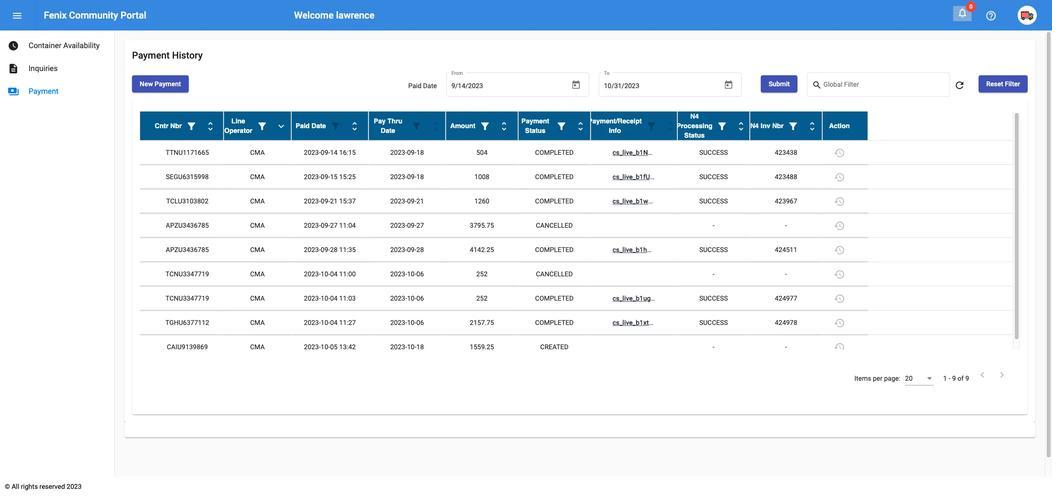 Task type: vqa. For each thing, say whether or not it's contained in the screenshot.


Task type: locate. For each thing, give the bounding box(es) containing it.
1 apzu3436785 from the top
[[166, 222, 209, 229]]

2 restore button from the top
[[830, 167, 849, 186]]

1 vertical spatial tcnu3347719
[[166, 295, 209, 302]]

no color image inside navigation
[[8, 63, 19, 74]]

amount filter_alt
[[450, 121, 491, 132]]

5 filter_alt button from the left
[[476, 116, 495, 135]]

filter_alt button up 14
[[326, 116, 345, 135]]

no color image
[[957, 7, 968, 19], [8, 40, 19, 51], [812, 79, 824, 91], [954, 80, 966, 91], [8, 86, 19, 97], [411, 121, 422, 132], [430, 121, 442, 132], [479, 121, 491, 132], [498, 121, 510, 132], [556, 121, 567, 132], [575, 121, 586, 132], [665, 121, 676, 132], [717, 121, 728, 132], [736, 121, 747, 132], [807, 121, 818, 132], [834, 147, 845, 159], [834, 196, 845, 208], [834, 293, 845, 305], [977, 370, 988, 381]]

6 cma from the top
[[250, 270, 265, 278]]

submit button
[[761, 75, 798, 93]]

paid for paid date
[[408, 82, 422, 90]]

6 restore row from the top
[[140, 262, 1013, 287]]

no color image containing navigate_before
[[977, 370, 988, 381]]

unfold_more for filter_alt
[[498, 121, 510, 132]]

payment for payment history
[[132, 50, 170, 61]]

0 horizontal spatial status
[[525, 127, 546, 134]]

no color image for unfold_more button associated with date
[[349, 121, 360, 132]]

cell for 3795.75
[[591, 214, 678, 237]]

date inside "paid date filter_alt"
[[312, 122, 326, 130]]

no color image containing keyboard_arrow_down
[[276, 121, 287, 132]]

filter_alt button right "thru"
[[407, 116, 426, 135]]

0 vertical spatial 252
[[476, 270, 488, 278]]

1 horizontal spatial paid
[[408, 82, 422, 90]]

4 completed from the top
[[535, 246, 574, 254]]

2 unfold_more button from the left
[[345, 116, 364, 135]]

n4 inside n4 processing status filter_alt
[[690, 113, 699, 120]]

n4 up processing
[[690, 113, 699, 120]]

navigate_next button
[[994, 369, 1011, 383]]

- down 424511
[[785, 270, 787, 278]]

paid
[[408, 82, 422, 90], [296, 122, 310, 130]]

caiu9139869
[[167, 343, 208, 351]]

2023-10-06 for 2023-10-04 11:00
[[390, 270, 424, 278]]

unfold_more button down to date "field"
[[661, 116, 680, 135]]

3 restore button from the top
[[830, 192, 849, 211]]

21
[[330, 197, 338, 205], [417, 197, 424, 205]]

8 filter_alt button from the left
[[713, 116, 732, 135]]

grid
[[140, 112, 1020, 360]]

cs_live_b1xtth8vwnbylfxo5z9y2c1hl90ht0av6kzdxisdmwan4hyyuncip8oep0 link
[[613, 319, 855, 327]]

20
[[905, 375, 913, 382]]

8 cma from the top
[[250, 319, 265, 327]]

tghu6377112
[[165, 319, 209, 327]]

restore for cs_live_b1nck2tsqa6mtaqzy2oy5cpordpavr1fqfbtyag8klmqd9mbfp5v6dv2zs
[[834, 147, 845, 159]]

unfold_more
[[205, 121, 216, 132], [349, 121, 360, 132], [430, 121, 442, 132], [498, 121, 510, 132], [575, 121, 586, 132], [665, 121, 676, 132], [736, 121, 747, 132], [807, 121, 818, 132]]

2 vertical spatial 2023-10-06
[[390, 319, 424, 327]]

- cell down 424978
[[750, 335, 823, 359]]

1 unfold_more from the left
[[205, 121, 216, 132]]

2 cancelled from the top
[[536, 270, 573, 278]]

of
[[958, 375, 964, 382]]

7 unfold_more button from the left
[[732, 116, 751, 135]]

payments
[[8, 86, 19, 97]]

7 restore from the top
[[834, 293, 845, 305]]

1 tcnu3347719 from the top
[[166, 270, 209, 278]]

no color image inside keyboard_arrow_down button
[[276, 121, 287, 132]]

4 success from the top
[[699, 246, 728, 254]]

- up 424511
[[785, 222, 787, 229]]

filter_alt button left keyboard_arrow_down
[[253, 116, 272, 135]]

filter_alt inside n4 processing status filter_alt
[[717, 121, 728, 132]]

0 horizontal spatial 9
[[952, 375, 956, 382]]

payment for payment status
[[522, 117, 549, 125]]

424978
[[775, 319, 798, 327]]

27 up 2023-09-28
[[417, 222, 424, 229]]

1 vertical spatial 18
[[417, 173, 424, 181]]

no color image containing navigate_next
[[997, 370, 1008, 381]]

06 for 2023-10-04 11:27
[[417, 319, 424, 327]]

1 vertical spatial cancelled
[[536, 270, 573, 278]]

restore button
[[830, 143, 849, 162], [830, 167, 849, 186], [830, 192, 849, 211], [830, 216, 849, 235], [830, 240, 849, 259], [830, 265, 849, 284], [830, 289, 849, 308], [830, 313, 849, 332], [830, 338, 849, 357]]

apzu3436785
[[166, 222, 209, 229], [166, 246, 209, 254]]

5 restore from the top
[[834, 245, 845, 256]]

payment inside column header
[[522, 117, 549, 125]]

success for 423488
[[699, 173, 728, 181]]

2023-09-18 down the pay thru date
[[390, 149, 424, 156]]

0 horizontal spatial nbr
[[170, 122, 182, 130]]

no color image for operator's filter_alt popup button
[[257, 121, 268, 132]]

filter_alt button up cs_live_b1nck2tsqa6mtaqzy2oy5cpordpavr1fqfbtyag8klmqd9mbfp5v6dv2zs
[[713, 116, 732, 135]]

1 vertical spatial apzu3436785
[[166, 246, 209, 254]]

cs_live_b1nck2tsqa6mtaqzy2oy5cpordpavr1fqfbtyag8klmqd9mbfp5v6dv2zs
[[613, 149, 857, 156]]

2 2023-09-18 from the top
[[390, 173, 424, 181]]

5 cma from the top
[[250, 246, 265, 254]]

1 restore button from the top
[[830, 143, 849, 162]]

2 27 from the left
[[417, 222, 424, 229]]

11:27
[[339, 319, 356, 327]]

restore button for cs_live_b1nck2tsqa6mtaqzy2oy5cpordpavr1fqfbtyag8klmqd9mbfp5v6dv2zs
[[830, 143, 849, 162]]

no color image containing refresh
[[954, 80, 966, 91]]

restore for cs_live_b1hhjnatlesnwaf0hdobkht5cedtgp3o8zd9raeiqylfctgjym44dy3y1z
[[834, 245, 845, 256]]

help_outline button
[[982, 6, 1001, 25]]

2 tcnu3347719 from the top
[[166, 295, 209, 302]]

424511
[[775, 246, 798, 254]]

filter_alt right 'info'
[[646, 121, 657, 132]]

navigation containing watch_later
[[0, 31, 114, 103]]

21 for 2023-09-21 15:37
[[330, 197, 338, 205]]

2 28 from the left
[[417, 246, 424, 254]]

3 filter_alt button from the left
[[326, 116, 345, 135]]

0 horizontal spatial date
[[312, 122, 326, 130]]

filter_alt inside payment/receipt info filter_alt
[[646, 121, 657, 132]]

filter_alt button for nbr
[[182, 116, 201, 135]]

no color image containing help_outline
[[986, 10, 997, 22]]

9 filter_alt button from the left
[[784, 116, 803, 135]]

7 filter_alt from the left
[[646, 121, 657, 132]]

restore row
[[140, 141, 1013, 165], [140, 165, 1013, 189], [140, 189, 1013, 214], [140, 214, 1013, 238], [140, 238, 1013, 262], [140, 262, 1013, 287], [140, 287, 1013, 311], [140, 311, 1013, 335], [140, 335, 1013, 360]]

cma for 2023-09-14 16:15
[[250, 149, 265, 156]]

2 04 from the top
[[330, 295, 338, 302]]

18
[[417, 149, 424, 156], [417, 173, 424, 181], [417, 343, 424, 351]]

04 left the "11:00"
[[330, 270, 338, 278]]

252 for cancelled
[[476, 270, 488, 278]]

1 completed from the top
[[535, 149, 574, 156]]

filter_alt right processing
[[717, 121, 728, 132]]

-
[[713, 222, 715, 229], [785, 222, 787, 229], [713, 270, 715, 278], [785, 270, 787, 278], [713, 343, 715, 351], [785, 343, 787, 351], [949, 375, 951, 382]]

filter_alt up ttnu1171665
[[186, 121, 197, 132]]

cancelled for 3795.75
[[536, 222, 573, 229]]

unfold_more left operator
[[205, 121, 216, 132]]

unfold_more left pay
[[349, 121, 360, 132]]

cancelled
[[536, 222, 573, 229], [536, 270, 573, 278]]

8 filter_alt from the left
[[717, 121, 728, 132]]

created
[[540, 343, 569, 351]]

1 04 from the top
[[330, 270, 338, 278]]

252 down 4142.25 at the left
[[476, 270, 488, 278]]

8 restore button from the top
[[830, 313, 849, 332]]

success for 424978
[[699, 319, 728, 327]]

date
[[423, 82, 437, 90], [312, 122, 326, 130], [381, 127, 395, 134]]

filter_alt button right 'info'
[[642, 116, 661, 135]]

processing
[[677, 122, 713, 130]]

- cell
[[678, 214, 750, 237], [750, 214, 823, 237], [678, 262, 750, 286], [750, 262, 823, 286], [678, 335, 750, 359], [750, 335, 823, 359]]

column header
[[140, 112, 224, 140], [224, 112, 291, 140], [291, 112, 369, 140], [369, 112, 446, 140], [446, 112, 518, 140], [518, 112, 591, 140], [588, 112, 680, 140], [677, 112, 751, 140], [750, 112, 823, 140]]

4 cma from the top
[[250, 222, 265, 229]]

nbr right cntr
[[170, 122, 182, 130]]

504
[[476, 149, 488, 156]]

description
[[8, 63, 19, 74]]

1 28 from the left
[[330, 246, 338, 254]]

2 filter_alt from the left
[[257, 121, 268, 132]]

filter_alt right payment status
[[556, 121, 567, 132]]

04 left 11:03
[[330, 295, 338, 302]]

4 column header from the left
[[369, 112, 446, 140]]

n4 left inv
[[751, 122, 759, 130]]

0 vertical spatial 06
[[417, 270, 424, 278]]

6 restore from the top
[[834, 269, 845, 281]]

1 unfold_more button from the left
[[201, 116, 220, 135]]

filter_alt button up ttnu1171665
[[182, 116, 201, 135]]

unfold_more left inv
[[736, 121, 747, 132]]

3 success from the top
[[699, 197, 728, 205]]

2 restore row from the top
[[140, 165, 1013, 189]]

filter_alt button for info
[[642, 116, 661, 135]]

2023-10-06
[[390, 270, 424, 278], [390, 295, 424, 302], [390, 319, 424, 327]]

filter_alt right amount
[[479, 121, 491, 132]]

0 vertical spatial cancelled
[[536, 222, 573, 229]]

1 21 from the left
[[330, 197, 338, 205]]

no color image for cs_live_b1xtth8vwnbylfxo5z9y2c1hl90ht0av6kzdxisdmwan4hyyuncip8oep0's restore 'button'
[[834, 318, 845, 329]]

refresh
[[954, 80, 966, 91]]

2023-09-27
[[390, 222, 424, 229]]

11:00
[[339, 270, 356, 278]]

filter_alt right "thru"
[[411, 121, 422, 132]]

success for 424511
[[699, 246, 728, 254]]

0 vertical spatial 2023-09-18
[[390, 149, 424, 156]]

1 horizontal spatial status
[[685, 132, 705, 139]]

8 unfold_more button from the left
[[803, 116, 822, 135]]

2 apzu3436785 from the top
[[166, 246, 209, 254]]

n4 inside n4 inv nbr filter_alt
[[751, 122, 759, 130]]

- down 424978
[[785, 343, 787, 351]]

2 cma from the top
[[250, 173, 265, 181]]

1
[[944, 375, 947, 382]]

21 left 15:37
[[330, 197, 338, 205]]

no color image for filter_alt popup button related to nbr
[[186, 121, 197, 132]]

252 for completed
[[476, 295, 488, 302]]

0 vertical spatial 2023-10-06
[[390, 270, 424, 278]]

2 filter_alt button from the left
[[253, 116, 272, 135]]

success for 423438
[[699, 149, 728, 156]]

2 06 from the top
[[417, 295, 424, 302]]

424977
[[775, 295, 798, 302]]

filter_alt button right payment status
[[552, 116, 571, 135]]

5 completed from the top
[[535, 295, 574, 302]]

success for 424977
[[699, 295, 728, 302]]

filter_alt button for processing
[[713, 116, 732, 135]]

28 left 11:35
[[330, 246, 338, 254]]

5 restore button from the top
[[830, 240, 849, 259]]

1 vertical spatial cell
[[591, 262, 678, 286]]

0 horizontal spatial paid
[[296, 122, 310, 130]]

nbr inside the cntr nbr filter_alt
[[170, 122, 182, 130]]

success for 423967
[[699, 197, 728, 205]]

4 unfold_more from the left
[[498, 121, 510, 132]]

9 cma from the top
[[250, 343, 265, 351]]

1 06 from the top
[[417, 270, 424, 278]]

payment inside navigation
[[29, 87, 59, 96]]

navigate_next
[[997, 370, 1008, 381]]

navigation
[[0, 31, 114, 103]]

pay thru date
[[374, 117, 402, 134]]

3 04 from the top
[[330, 319, 338, 327]]

n4 inv nbr filter_alt
[[751, 121, 799, 132]]

cntr
[[155, 122, 169, 130]]

0 vertical spatial 18
[[417, 149, 424, 156]]

1 horizontal spatial 9
[[966, 375, 969, 382]]

10-
[[321, 270, 330, 278], [407, 270, 417, 278], [321, 295, 330, 302], [407, 295, 417, 302], [321, 319, 330, 327], [407, 319, 417, 327], [321, 343, 330, 351], [407, 343, 417, 351]]

unfold_more button left pay
[[345, 116, 364, 135]]

1008
[[475, 173, 490, 181]]

1 horizontal spatial nbr
[[772, 122, 784, 130]]

unfold_more left 'info'
[[575, 121, 586, 132]]

1 horizontal spatial 27
[[417, 222, 424, 229]]

filter_alt button for filter_alt
[[476, 116, 495, 135]]

unfold_more button left payment status
[[495, 116, 514, 135]]

keyboard_arrow_down button
[[272, 116, 291, 135]]

1 vertical spatial paid
[[296, 122, 310, 130]]

navigate_before button
[[974, 369, 991, 383]]

04 left 11:27 at the bottom left of the page
[[330, 319, 338, 327]]

1 nbr from the left
[[170, 122, 182, 130]]

inv
[[761, 122, 771, 130]]

©
[[5, 483, 10, 491]]

navigate_before
[[977, 370, 988, 381]]

restore button for cs_live_b1hhjnatlesnwaf0hdobkht5cedtgp3o8zd9raeiqylfctgjym44dy3y1z
[[830, 240, 849, 259]]

grid containing filter_alt
[[140, 112, 1020, 360]]

6 success from the top
[[699, 319, 728, 327]]

06
[[417, 270, 424, 278], [417, 295, 424, 302], [417, 319, 424, 327]]

filter_alt button up 504
[[476, 116, 495, 135]]

1 vertical spatial 2023-10-06
[[390, 295, 424, 302]]

unfold_more left amount
[[430, 121, 442, 132]]

restore button for cs_live_b1w3osxhzsbg97fy0gmcjza73r2ybu9ghsobx40ee9v3wmt88vv0ttkbqk
[[830, 192, 849, 211]]

0 horizontal spatial 21
[[330, 197, 338, 205]]

11:03
[[339, 295, 356, 302]]

21 for 2023-09-21
[[417, 197, 424, 205]]

3 2023-10-06 from the top
[[390, 319, 424, 327]]

filter_alt up 423438
[[788, 121, 799, 132]]

1 vertical spatial 2023-09-18
[[390, 173, 424, 181]]

- up cs_live_b1hhjnatlesnwaf0hdobkht5cedtgp3o8zd9raeiqylfctgjym44dy3y1z link
[[713, 222, 715, 229]]

06 for 2023-10-04 11:00
[[417, 270, 424, 278]]

7 restore button from the top
[[830, 289, 849, 308]]

unfold_more left action
[[807, 121, 818, 132]]

unfold_more button left inv
[[732, 116, 751, 135]]

cma for 2023-09-21 15:37
[[250, 197, 265, 205]]

1 horizontal spatial 28
[[417, 246, 424, 254]]

no color image containing description
[[8, 63, 19, 74]]

0 vertical spatial tcnu3347719
[[166, 270, 209, 278]]

2 vertical spatial cell
[[591, 335, 678, 359]]

- cell down 424511
[[750, 262, 823, 286]]

1 2023-10-06 from the top
[[390, 270, 424, 278]]

0 horizontal spatial 28
[[330, 246, 338, 254]]

payment for payment
[[29, 87, 59, 96]]

unfold_more for date
[[349, 121, 360, 132]]

no color image
[[11, 10, 23, 22], [986, 10, 997, 22], [8, 63, 19, 74], [186, 121, 197, 132], [205, 121, 216, 132], [257, 121, 268, 132], [276, 121, 287, 132], [330, 121, 341, 132], [349, 121, 360, 132], [646, 121, 657, 132], [788, 121, 799, 132], [834, 172, 845, 183], [834, 220, 845, 232], [834, 245, 845, 256], [834, 269, 845, 281], [834, 318, 845, 329], [834, 342, 845, 353], [997, 370, 1008, 381]]

payment
[[132, 50, 170, 61], [155, 80, 181, 88], [29, 87, 59, 96], [522, 117, 549, 125]]

- cell up cs_live_b1hhjnatlesnwaf0hdobkht5cedtgp3o8zd9raeiqylfctgjym44dy3y1z link
[[678, 214, 750, 237]]

cs_live_b1hhjnatlesnwaf0hdobkht5cedtgp3o8zd9raeiqylfctgjym44dy3y1z
[[613, 246, 856, 254]]

04 for 11:03
[[330, 295, 338, 302]]

18 for 1559.25
[[417, 343, 424, 351]]

date inside the pay thru date
[[381, 127, 395, 134]]

unfold_more for nbr
[[205, 121, 216, 132]]

filter_alt button for operator
[[253, 116, 272, 135]]

availability
[[63, 41, 100, 50]]

2 vertical spatial 18
[[417, 343, 424, 351]]

unfold_more button left action
[[803, 116, 822, 135]]

1 2023-09-18 from the top
[[390, 149, 424, 156]]

no color image inside navigate_before "button"
[[977, 370, 988, 381]]

pay
[[374, 117, 386, 125]]

line
[[232, 117, 245, 125]]

no color image for restore 'button' related to cs_live_b1hhjnatlesnwaf0hdobkht5cedtgp3o8zd9raeiqylfctgjym44dy3y1z
[[834, 245, 845, 256]]

tcnu3347719 for 2023-10-04 11:03
[[166, 295, 209, 302]]

3795.75
[[470, 222, 494, 229]]

help_outline
[[986, 10, 997, 22]]

1 vertical spatial 04
[[330, 295, 338, 302]]

cma for 2023-10-05 13:42
[[250, 343, 265, 351]]

success
[[699, 149, 728, 156], [699, 173, 728, 181], [699, 197, 728, 205], [699, 246, 728, 254], [699, 295, 728, 302], [699, 319, 728, 327]]

27 left 11:04
[[330, 222, 338, 229]]

4 restore from the top
[[834, 220, 845, 232]]

2023-10-06 for 2023-10-04 11:27
[[390, 319, 424, 327]]

n4 processing status filter_alt
[[677, 113, 728, 139]]

cs_live_b1w3osxhzsbg97fy0gmcjza73r2ybu9ghsobx40ee9v3wmt88vv0ttkbqk link
[[613, 197, 862, 205]]

3 cma from the top
[[250, 197, 265, 205]]

2 2023-10-06 from the top
[[390, 295, 424, 302]]

items
[[855, 375, 872, 382]]

apzu3436785 for 2023-09-27 11:04
[[166, 222, 209, 229]]

To date field
[[604, 82, 699, 90]]

9 right of on the bottom right of page
[[966, 375, 969, 382]]

252 up 2157.75
[[476, 295, 488, 302]]

11:35
[[339, 246, 356, 254]]

1 horizontal spatial date
[[381, 127, 395, 134]]

1 vertical spatial 06
[[417, 295, 424, 302]]

menu
[[11, 10, 23, 22]]

0 vertical spatial apzu3436785
[[166, 222, 209, 229]]

new payment
[[140, 80, 181, 88]]

2 horizontal spatial date
[[423, 82, 437, 90]]

paid inside "paid date filter_alt"
[[296, 122, 310, 130]]

filter_alt left keyboard_arrow_down
[[257, 121, 268, 132]]

date for paid date filter_alt
[[312, 122, 326, 130]]

refresh button
[[950, 75, 969, 94]]

5 column header from the left
[[446, 112, 518, 140]]

1 vertical spatial 252
[[476, 295, 488, 302]]

9 left of on the bottom right of page
[[952, 375, 956, 382]]

restore for cs_live_b1fuvlqkgeej7fbylsboigwzkkx4q5llxxg4md3r6dmjtprzokxo3kc6ux
[[834, 172, 845, 183]]

18 for 1008
[[417, 173, 424, 181]]

cma for 2023-09-27 11:04
[[250, 222, 265, 229]]

0 vertical spatial n4
[[690, 113, 699, 120]]

restore
[[834, 147, 845, 159], [834, 172, 845, 183], [834, 196, 845, 208], [834, 220, 845, 232], [834, 245, 845, 256], [834, 269, 845, 281], [834, 293, 845, 305], [834, 318, 845, 329], [834, 342, 845, 353]]

From date field
[[451, 82, 547, 90]]

row
[[140, 112, 1013, 141]]

unfold_more for inv
[[807, 121, 818, 132]]

cma for 2023-10-04 11:00
[[250, 270, 265, 278]]

completed for cs_live_b1hhjnatlesnwaf0hdobkht5cedtgp3o8zd9raeiqylfctgjym44dy3y1z
[[535, 246, 574, 254]]

no color image inside help_outline popup button
[[986, 10, 997, 22]]

3 cell from the top
[[591, 335, 678, 359]]

2023-09-18 up the 2023-09-21
[[390, 173, 424, 181]]

1 27 from the left
[[330, 222, 338, 229]]

no color image containing payments
[[8, 86, 19, 97]]

status inside n4 processing status filter_alt
[[685, 132, 705, 139]]

cell
[[591, 214, 678, 237], [591, 262, 678, 286], [591, 335, 678, 359]]

unfold_more button left amount
[[426, 116, 445, 135]]

1 restore row from the top
[[140, 141, 1013, 165]]

restore for cs_live_b1xtth8vwnbylfxo5z9y2c1hl90ht0av6kzdxisdmwan4hyyuncip8oep0
[[834, 318, 845, 329]]

28 down 2023-09-27
[[417, 246, 424, 254]]

1 cma from the top
[[250, 149, 265, 156]]

- right the 1 at bottom
[[949, 375, 951, 382]]

unfold_more for info
[[665, 121, 676, 132]]

no color image containing menu
[[11, 10, 23, 22]]

unfold_more left processing
[[665, 121, 676, 132]]

filter_alt up 14
[[330, 121, 341, 132]]

2 unfold_more from the left
[[349, 121, 360, 132]]

1 18 from the top
[[417, 149, 424, 156]]

0 horizontal spatial 27
[[330, 222, 338, 229]]

09-
[[321, 149, 330, 156], [407, 149, 417, 156], [321, 173, 330, 181], [407, 173, 417, 181], [321, 197, 330, 205], [407, 197, 417, 205], [321, 222, 330, 229], [407, 222, 417, 229], [321, 246, 330, 254], [407, 246, 417, 254]]

9 column header from the left
[[750, 112, 823, 140]]

0 vertical spatial paid
[[408, 82, 422, 90]]

2 cell from the top
[[591, 262, 678, 286]]

no color image inside navigate_next button
[[997, 370, 1008, 381]]

9 filter_alt from the left
[[788, 121, 799, 132]]

1 horizontal spatial n4
[[751, 122, 759, 130]]

filter_alt button up 423438
[[784, 116, 803, 135]]

apzu3436785 for 2023-09-28 11:35
[[166, 246, 209, 254]]

nbr right inv
[[772, 122, 784, 130]]

no color image inside refresh button
[[954, 80, 966, 91]]

completed for cs_live_b1ugcrsnvtccmyrvx5oktihzveetrp2m3nyoj9e4jbuha2gh8ybysxizqp
[[535, 295, 574, 302]]

filter_alt
[[186, 121, 197, 132], [257, 121, 268, 132], [330, 121, 341, 132], [411, 121, 422, 132], [479, 121, 491, 132], [556, 121, 567, 132], [646, 121, 657, 132], [717, 121, 728, 132], [788, 121, 799, 132]]

no color image inside menu button
[[11, 10, 23, 22]]

restore for cs_live_b1w3osxhzsbg97fy0gmcjza73r2ybu9ghsobx40ee9v3wmt88vv0ttkbqk
[[834, 196, 845, 208]]

2 vertical spatial 04
[[330, 319, 338, 327]]

1 vertical spatial n4
[[751, 122, 759, 130]]

21 up 2023-09-27
[[417, 197, 424, 205]]

6 filter_alt button from the left
[[552, 116, 571, 135]]

unfold_more button for date
[[345, 116, 364, 135]]

6 unfold_more from the left
[[665, 121, 676, 132]]

no color image containing notifications_none
[[957, 7, 968, 19]]

no color image for unfold_more button related to nbr
[[205, 121, 216, 132]]

1 cell from the top
[[591, 214, 678, 237]]

0 vertical spatial 04
[[330, 270, 338, 278]]

8 restore from the top
[[834, 318, 845, 329]]

0 horizontal spatial n4
[[690, 113, 699, 120]]

2023-09-18
[[390, 149, 424, 156], [390, 173, 424, 181]]

7 cma from the top
[[250, 295, 265, 302]]

1 252 from the top
[[476, 270, 488, 278]]

unfold_more left payment status
[[498, 121, 510, 132]]

unfold_more button left operator
[[201, 116, 220, 135]]

27 for 2023-09-27 11:04
[[330, 222, 338, 229]]

6 completed from the top
[[535, 319, 574, 327]]

1 filter_alt button from the left
[[182, 116, 201, 135]]

2 21 from the left
[[417, 197, 424, 205]]

2 18 from the top
[[417, 173, 424, 181]]

cma
[[250, 149, 265, 156], [250, 173, 265, 181], [250, 197, 265, 205], [250, 222, 265, 229], [250, 246, 265, 254], [250, 270, 265, 278], [250, 295, 265, 302], [250, 319, 265, 327], [250, 343, 265, 351]]

tclu3103802
[[166, 197, 208, 205]]

2023-09-18 for 2023-09-15 15:25
[[390, 173, 424, 181]]

cs_live_b1nck2tsqa6mtaqzy2oy5cpordpavr1fqfbtyag8klmqd9mbfp5v6dv2zs link
[[613, 149, 857, 156]]

unfold_more button left 'info'
[[571, 116, 590, 135]]

all
[[12, 483, 19, 491]]

2 vertical spatial 06
[[417, 319, 424, 327]]

1 horizontal spatial 21
[[417, 197, 424, 205]]

7 filter_alt button from the left
[[642, 116, 661, 135]]

0 vertical spatial cell
[[591, 214, 678, 237]]

2 restore from the top
[[834, 172, 845, 183]]

9 restore row from the top
[[140, 335, 1013, 360]]

cs_live_b1w3osxhzsbg97fy0gmcjza73r2ybu9ghsobx40ee9v3wmt88vv0ttkbqk
[[613, 197, 862, 205]]



Task type: describe. For each thing, give the bounding box(es) containing it.
5 restore row from the top
[[140, 238, 1013, 262]]

paid date filter_alt
[[296, 121, 341, 132]]

04 for 11:27
[[330, 319, 338, 327]]

2023-10-04 11:27
[[304, 319, 356, 327]]

cancelled for 252
[[536, 270, 573, 278]]

8 column header from the left
[[677, 112, 751, 140]]

2023-09-14 16:15
[[304, 149, 356, 156]]

unfold_more button for nbr
[[201, 116, 220, 135]]

action
[[829, 122, 850, 130]]

cell for 1559.25
[[591, 335, 678, 359]]

paid date
[[408, 82, 437, 90]]

2023-09-15 15:25
[[304, 173, 356, 181]]

cma for 2023-10-04 11:27
[[250, 319, 265, 327]]

2023-10-18
[[390, 343, 424, 351]]

Global Filter field
[[824, 82, 945, 90]]

no color image for 4th restore 'button'
[[834, 220, 845, 232]]

watch_later
[[8, 40, 19, 51]]

4 filter_alt from the left
[[411, 121, 422, 132]]

1260
[[475, 197, 490, 205]]

submit
[[769, 80, 790, 88]]

1 9 from the left
[[952, 375, 956, 382]]

4 filter_alt button from the left
[[407, 116, 426, 135]]

7 column header from the left
[[588, 112, 680, 140]]

2023-10-06 for 2023-10-04 11:03
[[390, 295, 424, 302]]

ttnu1171665
[[166, 149, 209, 156]]

unfold_more button for processing
[[732, 116, 751, 135]]

5 unfold_more button from the left
[[571, 116, 590, 135]]

2023-09-18 for 2023-09-14 16:15
[[390, 149, 424, 156]]

reset filter
[[986, 80, 1020, 88]]

per
[[873, 375, 883, 382]]

row containing filter_alt
[[140, 112, 1013, 141]]

no color image inside notifications_none popup button
[[957, 7, 968, 19]]

filter
[[1005, 80, 1020, 88]]

2023
[[67, 483, 82, 491]]

2 9 from the left
[[966, 375, 969, 382]]

reserved
[[39, 483, 65, 491]]

segu6315998
[[166, 173, 209, 181]]

27 for 2023-09-27
[[417, 222, 424, 229]]

payment history
[[132, 50, 203, 61]]

no color image for date filter_alt popup button
[[330, 121, 341, 132]]

paid for paid date filter_alt
[[296, 122, 310, 130]]

- cell up 424511
[[750, 214, 823, 237]]

5 unfold_more from the left
[[575, 121, 586, 132]]

unfold_more for processing
[[736, 121, 747, 132]]

15
[[330, 173, 338, 181]]

9 restore button from the top
[[830, 338, 849, 357]]

no color image for restore 'button' associated with cs_live_b1fuvlqkgeej7fbylsboigwzkkx4q5llxxg4md3r6dmjtprzokxo3kc6ux
[[834, 172, 845, 183]]

payment inside "button"
[[155, 80, 181, 88]]

© all rights reserved 2023
[[5, 483, 82, 491]]

- down cs_live_b1xtth8vwnbylfxo5z9y2c1hl90ht0av6kzdxisdmwan4hyyuncip8oep0 link
[[713, 343, 715, 351]]

n4 for n4 processing status filter_alt
[[690, 113, 699, 120]]

423967
[[775, 197, 798, 205]]

1 - 9 of 9
[[944, 375, 969, 382]]

no color image for menu button
[[11, 10, 23, 22]]

28 for 2023-09-28
[[417, 246, 424, 254]]

3 unfold_more from the left
[[430, 121, 442, 132]]

1 filter_alt from the left
[[186, 121, 197, 132]]

11:04
[[339, 222, 356, 229]]

423438
[[775, 149, 798, 156]]

unfold_more button for filter_alt
[[495, 116, 514, 135]]

completed for cs_live_b1xtth8vwnbylfxo5z9y2c1hl90ht0av6kzdxisdmwan4hyyuncip8oep0
[[535, 319, 574, 327]]

cma for 2023-10-04 11:03
[[250, 295, 265, 302]]

28 for 2023-09-28 11:35
[[330, 246, 338, 254]]

unfold_more button for info
[[661, 116, 680, 135]]

18 for 504
[[417, 149, 424, 156]]

4 restore button from the top
[[830, 216, 849, 235]]

2157.75
[[470, 319, 494, 327]]

rights
[[21, 483, 38, 491]]

6 restore button from the top
[[830, 265, 849, 284]]

cntr nbr filter_alt
[[155, 121, 197, 132]]

reset
[[986, 80, 1003, 88]]

1559.25
[[470, 343, 494, 351]]

cs_live_b1fuvlqkgeej7fbylsboigwzkkx4q5llxxg4md3r6dmjtprzokxo3kc6ux
[[613, 173, 851, 181]]

inquiries
[[29, 64, 58, 73]]

3 unfold_more button from the left
[[426, 116, 445, 135]]

3 filter_alt from the left
[[330, 121, 341, 132]]

4 restore row from the top
[[140, 214, 1013, 238]]

welcome lawrence
[[294, 10, 375, 21]]

items per page:
[[855, 375, 901, 382]]

date for paid date
[[423, 82, 437, 90]]

keyboard_arrow_down
[[276, 121, 287, 132]]

cs_live_b1xtth8vwnbylfxo5z9y2c1hl90ht0av6kzdxisdmwan4hyyuncip8oep0
[[613, 319, 855, 327]]

cs_live_b1fuvlqkgeej7fbylsboigwzkkx4q5llxxg4md3r6dmjtprzokxo3kc6ux link
[[613, 173, 851, 181]]

notifications_none
[[957, 7, 968, 19]]

no color image containing search
[[812, 79, 824, 91]]

fenix
[[44, 10, 67, 21]]

filter_alt button for inv
[[784, 116, 803, 135]]

2023-09-21 15:37
[[304, 197, 356, 205]]

thru
[[388, 117, 402, 125]]

amount
[[450, 122, 476, 130]]

container availability
[[29, 41, 100, 50]]

nbr inside n4 inv nbr filter_alt
[[772, 122, 784, 130]]

cma for 2023-09-15 15:25
[[250, 173, 265, 181]]

tcnu3347719 for 2023-10-04 11:00
[[166, 270, 209, 278]]

no color image for navigate_next button
[[997, 370, 1008, 381]]

cs_live_b1ugcrsnvtccmyrvx5oktihzveetrp2m3nyoj9e4jbuha2gh8ybysxizqp link
[[613, 295, 853, 302]]

- cell down cs_live_b1xtth8vwnbylfxo5z9y2c1hl90ht0av6kzdxisdmwan4hyyuncip8oep0 link
[[678, 335, 750, 359]]

line operator filter_alt
[[224, 117, 268, 134]]

filter_alt button for date
[[326, 116, 345, 135]]

action column header
[[823, 112, 868, 140]]

completed for cs_live_b1w3osxhzsbg97fy0gmcjza73r2ybu9ghsobx40ee9v3wmt88vv0ttkbqk
[[535, 197, 574, 205]]

payment/receipt
[[588, 117, 642, 125]]

no color image for 4th restore 'button' from the bottom of the page
[[834, 269, 845, 281]]

2023-09-28
[[390, 246, 424, 254]]

6 column header from the left
[[518, 112, 591, 140]]

4142.25
[[470, 246, 494, 254]]

no color image containing watch_later
[[8, 40, 19, 51]]

unfold_more button for inv
[[803, 116, 822, 135]]

3 restore row from the top
[[140, 189, 1013, 214]]

completed for cs_live_b1fuvlqkgeej7fbylsboigwzkkx4q5llxxg4md3r6dmjtprzokxo3kc6ux
[[535, 173, 574, 181]]

- cell up cs_live_b1ugcrsnvtccmyrvx5oktihzveetrp2m3nyoj9e4jbuha2gh8ybysxizqp
[[678, 262, 750, 286]]

7 restore row from the top
[[140, 287, 1013, 311]]

no color image for filter_alt popup button corresponding to inv
[[788, 121, 799, 132]]

9 restore from the top
[[834, 342, 845, 353]]

13:42
[[339, 343, 356, 351]]

filter_alt inside line operator filter_alt
[[257, 121, 268, 132]]

cs_live_b1ugcrsnvtccmyrvx5oktihzveetrp2m3nyoj9e4jbuha2gh8ybysxizqp
[[613, 295, 853, 302]]

page:
[[884, 375, 901, 382]]

cs_live_b1hhjnatlesnwaf0hdobkht5cedtgp3o8zd9raeiqylfctgjym44dy3y1z link
[[613, 246, 856, 254]]

2023-10-04 11:03
[[304, 295, 356, 302]]

cell for 252
[[591, 262, 678, 286]]

restore button for cs_live_b1ugcrsnvtccmyrvx5oktihzveetrp2m3nyoj9e4jbuha2gh8ybysxizqp
[[830, 289, 849, 308]]

no color image for ninth restore 'button' from the top
[[834, 342, 845, 353]]

menu button
[[8, 6, 27, 25]]

new payment button
[[132, 75, 189, 93]]

no color image for filter_alt popup button for info
[[646, 121, 657, 132]]

5 filter_alt from the left
[[479, 121, 491, 132]]

- up cs_live_b1ugcrsnvtccmyrvx5oktihzveetrp2m3nyoj9e4jbuha2gh8ybysxizqp
[[713, 270, 715, 278]]

2 column header from the left
[[224, 112, 291, 140]]

cma for 2023-09-28 11:35
[[250, 246, 265, 254]]

reset filter button
[[979, 75, 1028, 93]]

search
[[812, 80, 822, 90]]

restore button for cs_live_b1xtth8vwnbylfxo5z9y2c1hl90ht0av6kzdxisdmwan4hyyuncip8oep0
[[830, 313, 849, 332]]

no color image for help_outline popup button
[[986, 10, 997, 22]]

2023-09-21
[[390, 197, 424, 205]]

restore for cs_live_b1ugcrsnvtccmyrvx5oktihzveetrp2m3nyoj9e4jbuha2gh8ybysxizqp
[[834, 293, 845, 305]]

15:25
[[339, 173, 356, 181]]

14
[[330, 149, 338, 156]]

status inside payment status
[[525, 127, 546, 134]]

06 for 2023-10-04 11:03
[[417, 295, 424, 302]]

05
[[330, 343, 338, 351]]

15:37
[[339, 197, 356, 205]]

notifications_none button
[[953, 6, 972, 21]]

8 restore row from the top
[[140, 311, 1013, 335]]

operator
[[224, 127, 253, 134]]

6 filter_alt from the left
[[556, 121, 567, 132]]

1 column header from the left
[[140, 112, 224, 140]]

restore button for cs_live_b1fuvlqkgeej7fbylsboigwzkkx4q5llxxg4md3r6dmjtprzokxo3kc6ux
[[830, 167, 849, 186]]

community
[[69, 10, 118, 21]]

3 column header from the left
[[291, 112, 369, 140]]

no color image for keyboard_arrow_down button
[[276, 121, 287, 132]]

04 for 11:00
[[330, 270, 338, 278]]

423488
[[775, 173, 798, 181]]

payment status
[[522, 117, 549, 134]]

lawrence
[[336, 10, 375, 21]]

portal
[[120, 10, 146, 21]]

n4 for n4 inv nbr filter_alt
[[751, 122, 759, 130]]



